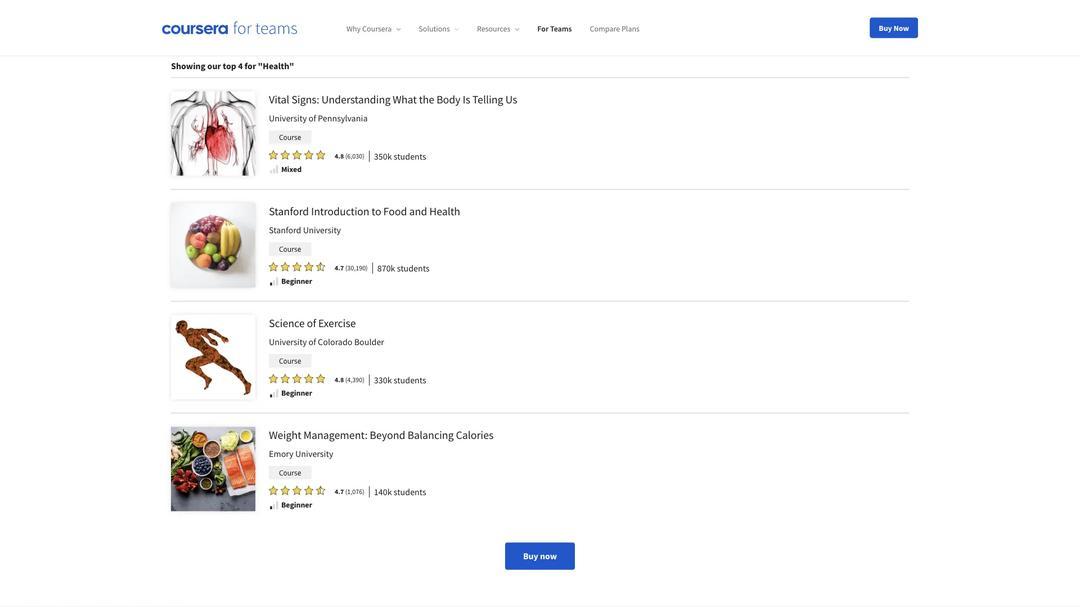 Task type: locate. For each thing, give the bounding box(es) containing it.
course up beginner level image
[[279, 356, 301, 366]]

science inside computer science button
[[447, 32, 472, 42]]

buy
[[879, 23, 892, 33], [523, 551, 538, 562]]

4.8 (4,390)
[[335, 376, 364, 384]]

colorado
[[318, 337, 352, 348]]

1 beginner from the top
[[281, 276, 312, 286]]

students for balancing
[[394, 487, 426, 498]]

students for food
[[397, 263, 430, 274]]

1 vertical spatial beginner level image
[[269, 500, 279, 511]]

1 vertical spatial stanford
[[269, 225, 301, 236]]

2 course from the top
[[279, 244, 301, 254]]

information
[[548, 32, 587, 42]]

870k students
[[377, 263, 430, 274]]

2 4.7 from the top
[[335, 488, 344, 496]]

4.7 left the (1,076) on the bottom left of the page
[[335, 488, 344, 496]]

is
[[463, 92, 470, 106]]

course down "emory"
[[279, 468, 301, 478]]

330k students
[[374, 375, 426, 386]]

4.8
[[335, 152, 344, 161], [335, 376, 344, 384]]

buy now
[[523, 551, 557, 562]]

1 course from the top
[[279, 132, 301, 142]]

140k
[[374, 487, 392, 498]]

why coursera link
[[347, 24, 401, 34]]

2 vertical spatial beginner
[[281, 500, 312, 510]]

0 vertical spatial 4.7
[[335, 264, 344, 273]]

students
[[394, 151, 426, 162], [397, 263, 430, 274], [394, 375, 426, 386], [394, 487, 426, 498]]

students right 140k
[[394, 487, 426, 498]]

4.8 left (4,390)
[[335, 376, 344, 384]]

exercise
[[318, 316, 356, 330]]

2 horizontal spatial science
[[505, 32, 531, 42]]

0 horizontal spatial buy
[[523, 551, 538, 562]]

half filled star image
[[316, 262, 325, 272]]

350k students
[[374, 151, 426, 162]]

science right "computer"
[[447, 32, 472, 42]]

4.8 (6,030)
[[335, 152, 364, 161]]

2 vertical spatial of
[[309, 337, 316, 348]]

buy left now
[[523, 551, 538, 562]]

stanford
[[269, 204, 309, 218], [269, 225, 301, 236]]

buy now button
[[870, 18, 918, 38]]

understanding
[[321, 92, 391, 106]]

science of exercise by university of colorado boulder image
[[171, 315, 255, 400]]

beginner level image
[[269, 277, 279, 287], [269, 500, 279, 511]]

350k
[[374, 151, 392, 162]]

3 beginner from the top
[[281, 500, 312, 510]]

0 vertical spatial beginner level image
[[269, 277, 279, 287]]

our
[[207, 60, 221, 72]]

1 vertical spatial beginner
[[281, 388, 312, 398]]

1 stanford from the top
[[269, 204, 309, 218]]

2 stanford from the top
[[269, 225, 301, 236]]

course down the stanford university
[[279, 244, 301, 254]]

now
[[894, 23, 909, 33]]

science inside data science 'button'
[[505, 32, 531, 42]]

beginner down emory university
[[281, 500, 312, 510]]

4.7
[[335, 264, 344, 273], [335, 488, 344, 496]]

1 vertical spatial 4.7
[[335, 488, 344, 496]]

compare
[[590, 24, 620, 34]]

1 vertical spatial buy
[[523, 551, 538, 562]]

330k
[[374, 375, 392, 386]]

of up university of colorado boulder at the left bottom
[[307, 316, 316, 330]]

showing
[[171, 60, 206, 72]]

vital signs: understanding what the body is telling us
[[269, 92, 517, 106]]

coursera for teams image
[[162, 21, 297, 34]]

for teams
[[537, 24, 572, 34]]

signs:
[[291, 92, 319, 106]]

870k
[[377, 263, 395, 274]]

1 horizontal spatial science
[[447, 32, 472, 42]]

of for pennsylvania
[[309, 113, 316, 124]]

None button
[[636, 28, 673, 46], [675, 28, 756, 46], [636, 28, 673, 46], [675, 28, 756, 46]]

4.8 left (6,030)
[[335, 152, 344, 161]]

buy left the now
[[879, 23, 892, 33]]

students right 350k
[[394, 151, 426, 162]]

(4,390)
[[345, 376, 364, 384]]

0 vertical spatial beginner
[[281, 276, 312, 286]]

2 beginner from the top
[[281, 388, 312, 398]]

plans
[[622, 24, 640, 34]]

management:
[[304, 428, 368, 442]]

students right 330k
[[394, 375, 426, 386]]

3 course from the top
[[279, 356, 301, 366]]

science
[[447, 32, 472, 42], [505, 32, 531, 42], [269, 316, 305, 330]]

university
[[269, 113, 307, 124], [303, 225, 341, 236], [269, 337, 307, 348], [295, 449, 333, 460]]

course
[[279, 132, 301, 142], [279, 244, 301, 254], [279, 356, 301, 366], [279, 468, 301, 478]]

for
[[537, 24, 549, 34]]

resources
[[477, 24, 510, 34]]

2 4.8 from the top
[[335, 376, 344, 384]]

course for vital
[[279, 132, 301, 142]]

4.7 for management:
[[335, 488, 344, 496]]

balancing
[[408, 428, 454, 442]]

beginner level image for weight
[[269, 500, 279, 511]]

4 course from the top
[[279, 468, 301, 478]]

1 4.7 from the top
[[335, 264, 344, 273]]

beginner right beginner level image
[[281, 388, 312, 398]]

university down introduction
[[303, 225, 341, 236]]

introduction
[[311, 204, 369, 218]]

"health"
[[258, 60, 294, 72]]

1 horizontal spatial buy
[[879, 23, 892, 33]]

buy inside button
[[879, 23, 892, 33]]

science right data
[[505, 32, 531, 42]]

stanford university
[[269, 225, 341, 236]]

university of pennsylvania
[[269, 113, 368, 124]]

(1,076)
[[345, 488, 364, 496]]

the
[[419, 92, 434, 106]]

2 beginner level image from the top
[[269, 500, 279, 511]]

beginner
[[281, 276, 312, 286], [281, 388, 312, 398], [281, 500, 312, 510]]

1 4.8 from the top
[[335, 152, 344, 161]]

0 vertical spatial stanford
[[269, 204, 309, 218]]

0 vertical spatial buy
[[879, 23, 892, 33]]

telling
[[472, 92, 503, 106]]

boulder
[[354, 337, 384, 348]]

calories
[[456, 428, 494, 442]]

weight management: beyond balancing calories by emory university image
[[171, 427, 255, 512]]

university down science of exercise
[[269, 337, 307, 348]]

science up university of colorado boulder at the left bottom
[[269, 316, 305, 330]]

1 beginner level image from the top
[[269, 277, 279, 287]]

4.7 left (30,190)
[[335, 264, 344, 273]]

(30,190)
[[345, 264, 368, 273]]

students right 870k
[[397, 263, 430, 274]]

for teams link
[[537, 24, 572, 34]]

beginner up science of exercise
[[281, 276, 312, 286]]

course up mixed
[[279, 132, 301, 142]]

data
[[489, 32, 504, 42]]

data science
[[489, 32, 531, 42]]

computer
[[412, 32, 445, 42]]

1 vertical spatial of
[[307, 316, 316, 330]]

(6,030)
[[345, 152, 364, 161]]

beginner for stanford
[[281, 276, 312, 286]]

why coursera
[[347, 24, 392, 34]]

filled star image
[[269, 150, 278, 160], [281, 150, 290, 160], [304, 150, 313, 160], [316, 150, 325, 160], [269, 262, 278, 272], [293, 262, 302, 272], [293, 374, 302, 384], [304, 486, 313, 496]]

140k students
[[374, 487, 426, 498]]

of down "signs:" in the top left of the page
[[309, 113, 316, 124]]

university of colorado boulder
[[269, 337, 384, 348]]

computer science
[[412, 32, 472, 42]]

0 vertical spatial 4.8
[[335, 152, 344, 161]]

buy for buy now
[[523, 551, 538, 562]]

1 vertical spatial 4.8
[[335, 376, 344, 384]]

0 vertical spatial of
[[309, 113, 316, 124]]

filled star image
[[293, 150, 302, 160], [281, 262, 290, 272], [304, 262, 313, 272], [269, 374, 278, 384], [281, 374, 290, 384], [304, 374, 313, 384], [316, 374, 325, 384], [269, 486, 278, 496], [281, 486, 290, 496], [293, 486, 302, 496]]

4.8 for understanding
[[335, 152, 344, 161]]

of down science of exercise
[[309, 337, 316, 348]]

business
[[366, 32, 395, 42]]

Data Science button
[[481, 28, 538, 46]]

beginner for weight
[[281, 500, 312, 510]]

buy now link
[[505, 543, 575, 570]]

course for science
[[279, 356, 301, 366]]

of
[[309, 113, 316, 124], [307, 316, 316, 330], [309, 337, 316, 348]]

4.7 for introduction
[[335, 264, 344, 273]]



Task type: vqa. For each thing, say whether or not it's contained in the screenshot.


Task type: describe. For each thing, give the bounding box(es) containing it.
half filled star image
[[316, 486, 325, 496]]

compare plans link
[[590, 24, 640, 34]]

beginner for science
[[281, 388, 312, 398]]

stanford introduction to food and health by stanford university image
[[171, 203, 255, 288]]

popular option group
[[359, 28, 756, 46]]

showing our top 4 for "health"
[[171, 60, 294, 72]]

and
[[409, 204, 427, 218]]

4.8 for exercise
[[335, 376, 344, 384]]

why
[[347, 24, 361, 34]]

stanford introduction to food and health
[[269, 204, 460, 218]]

to
[[372, 204, 381, 218]]

what
[[393, 92, 417, 106]]

teams
[[550, 24, 572, 34]]

university down the management:
[[295, 449, 333, 460]]

0 horizontal spatial science
[[269, 316, 305, 330]]

4.7 (30,190)
[[335, 264, 368, 273]]

weight
[[269, 428, 301, 442]]

solutions
[[419, 24, 450, 34]]

vital signs: understanding what the body is telling us by university of pennsylvania image
[[171, 91, 255, 176]]

weight management: beyond balancing calories
[[269, 428, 494, 442]]

of for colorado
[[309, 337, 316, 348]]

Computer Science button
[[405, 28, 479, 46]]

pennsylvania
[[318, 113, 368, 124]]

mixed level image
[[269, 165, 279, 175]]

body
[[437, 92, 461, 106]]

coursera
[[362, 24, 392, 34]]

science for data science
[[505, 32, 531, 42]]

stanford for stanford introduction to food and health
[[269, 204, 309, 218]]

course for stanford
[[279, 244, 301, 254]]

us
[[505, 92, 517, 106]]

Information Technology button
[[540, 28, 634, 46]]

science for computer science
[[447, 32, 472, 42]]

buy for buy now
[[879, 23, 892, 33]]

4.7 (1,076)
[[335, 488, 364, 496]]

compare plans
[[590, 24, 640, 34]]

top
[[223, 60, 236, 72]]

mixed
[[281, 164, 302, 174]]

course for weight
[[279, 468, 301, 478]]

of for exercise
[[307, 316, 316, 330]]

science of exercise
[[269, 316, 356, 330]]

food
[[383, 204, 407, 218]]

health
[[429, 204, 460, 218]]

popular
[[324, 31, 354, 42]]

beginner level image for stanford
[[269, 277, 279, 287]]

beyond
[[370, 428, 405, 442]]

emory
[[269, 449, 294, 460]]

vital
[[269, 92, 289, 106]]

stanford for stanford university
[[269, 225, 301, 236]]

now
[[540, 551, 557, 562]]

buy now
[[879, 23, 909, 33]]

4
[[238, 60, 243, 72]]

resources link
[[477, 24, 519, 34]]

solutions link
[[419, 24, 459, 34]]

beginner level image
[[269, 389, 279, 399]]

Business button
[[359, 28, 402, 46]]

information technology
[[548, 32, 626, 42]]

emory university
[[269, 449, 333, 460]]

for
[[245, 60, 256, 72]]

technology
[[588, 32, 626, 42]]

university down the vital
[[269, 113, 307, 124]]

students for what
[[394, 151, 426, 162]]



